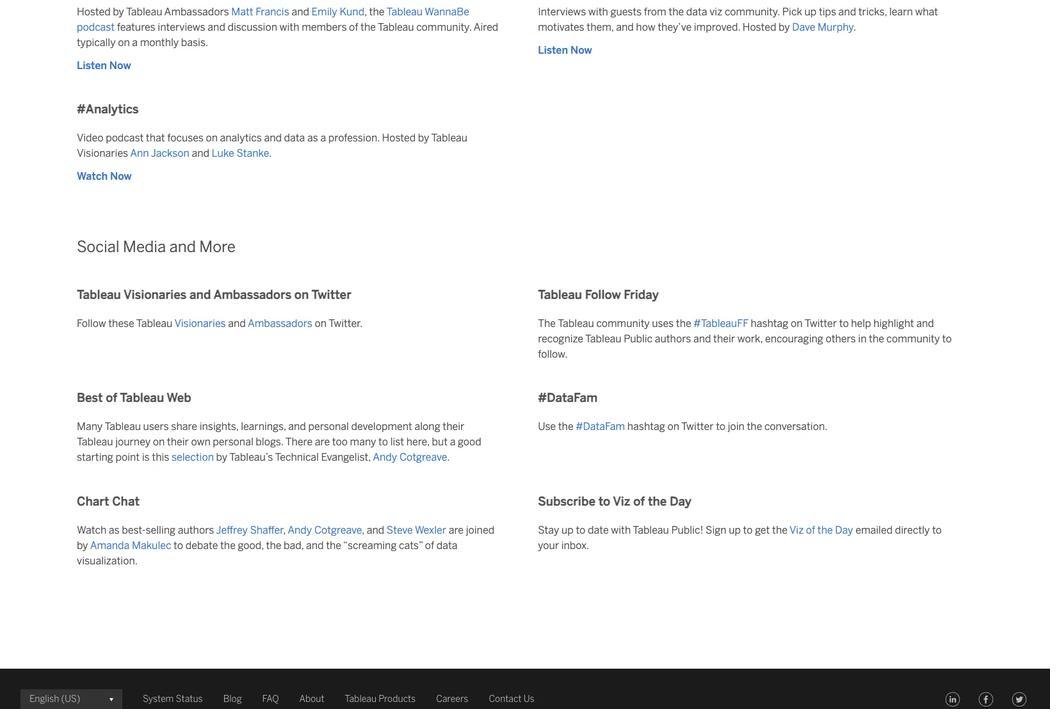 Task type: locate. For each thing, give the bounding box(es) containing it.
their up but
[[443, 421, 465, 433]]

0 vertical spatial hosted
[[77, 6, 111, 18]]

community up public
[[597, 318, 650, 330]]

1 horizontal spatial viz
[[790, 525, 804, 537]]

selection
[[172, 452, 214, 464]]

2 watch from the top
[[77, 525, 107, 537]]

follow these tableau visionaries and ambassadors on twitter.
[[77, 318, 363, 330]]

them,
[[587, 21, 614, 33]]

listen now for hosted by tableau ambassadors
[[77, 59, 131, 72]]

list
[[391, 436, 404, 449]]

andy
[[373, 452, 397, 464], [288, 525, 312, 537]]

hosted right improved.
[[743, 21, 777, 33]]

listen now link down motivates
[[538, 43, 593, 58]]

now for hosted by tableau ambassadors
[[109, 59, 131, 72]]

data right analytics
[[284, 132, 305, 144]]

aired
[[474, 21, 499, 33]]

1 horizontal spatial twitter
[[682, 421, 714, 433]]

1 vertical spatial data
[[284, 132, 305, 144]]

2 vertical spatial with
[[611, 525, 631, 537]]

andy cotgreave link
[[373, 452, 447, 464], [288, 525, 362, 537]]

to inside emailed directly to your inbox.
[[933, 525, 942, 537]]

1 horizontal spatial as
[[308, 132, 318, 144]]

0 horizontal spatial data
[[284, 132, 305, 144]]

, right emily
[[365, 6, 367, 18]]

the
[[538, 318, 556, 330]]

wannabe
[[425, 6, 470, 18]]

steve wexler link
[[387, 525, 447, 537]]

dave murphy link
[[793, 21, 854, 33]]

0 vertical spatial hashtag
[[751, 318, 789, 330]]

andy down 'list'
[[373, 452, 397, 464]]

emily kund link
[[312, 6, 365, 18]]

on up ann jackson and luke stanke .
[[206, 132, 218, 144]]

a right but
[[450, 436, 456, 449]]

1 vertical spatial community
[[887, 333, 940, 345]]

typically
[[77, 36, 116, 49]]

1 horizontal spatial andy cotgreave link
[[373, 452, 447, 464]]

0 vertical spatial listen now
[[538, 44, 593, 56]]

this
[[152, 452, 169, 464]]

0 vertical spatial now
[[571, 44, 593, 56]]

1 vertical spatial their
[[443, 421, 465, 433]]

visionaries
[[77, 148, 128, 160], [124, 288, 187, 302], [175, 318, 226, 330]]

now down ann
[[110, 171, 132, 183]]

cotgreave up "screaming
[[315, 525, 362, 537]]

listen now down motivates
[[538, 44, 593, 56]]

basis.
[[181, 36, 208, 49]]

0 vertical spatial cotgreave
[[400, 452, 447, 464]]

0 horizontal spatial follow
[[77, 318, 106, 330]]

andy up bad,
[[288, 525, 312, 537]]

podcast
[[77, 21, 115, 33], [106, 132, 144, 144]]

community
[[597, 318, 650, 330], [887, 333, 940, 345]]

#datafam right use
[[576, 421, 625, 433]]

2 vertical spatial hosted
[[382, 132, 416, 144]]

2 horizontal spatial with
[[611, 525, 631, 537]]

1 horizontal spatial community.
[[725, 6, 780, 18]]

the
[[369, 6, 385, 18], [669, 6, 684, 18], [361, 21, 376, 33], [676, 318, 692, 330], [870, 333, 885, 345], [559, 421, 574, 433], [747, 421, 763, 433], [648, 495, 667, 509], [773, 525, 788, 537], [818, 525, 833, 537], [220, 540, 236, 552], [266, 540, 282, 552], [326, 540, 342, 552]]

data down the wexler
[[437, 540, 458, 552]]

watch now link
[[77, 169, 132, 185]]

1 horizontal spatial listen now
[[538, 44, 593, 56]]

authors up debate
[[178, 525, 214, 537]]

2 vertical spatial visionaries
[[175, 318, 226, 330]]

and up visionaries link
[[190, 288, 211, 302]]

conversation.
[[765, 421, 828, 433]]

as
[[308, 132, 318, 144], [109, 525, 120, 537]]

0 vertical spatial andy cotgreave link
[[373, 452, 447, 464]]

on down features
[[118, 36, 130, 49]]

with down 'francis'
[[280, 21, 300, 33]]

0 vertical spatial a
[[132, 36, 138, 49]]

data inside interviews with guests from the data viz community. pick up tips and tricks, learn what motivates them, and how they've improved. hosted by
[[687, 6, 708, 18]]

1 horizontal spatial listen now link
[[538, 43, 593, 58]]

0 horizontal spatial community
[[597, 318, 650, 330]]

the up they've
[[669, 6, 684, 18]]

selling
[[146, 525, 176, 537]]

day up public!
[[670, 495, 692, 509]]

#analytics
[[77, 102, 139, 117]]

tableau follow friday
[[538, 288, 659, 302]]

the down jeffrey
[[220, 540, 236, 552]]

hashtag inside hashtag on twitter to help highlight and recognize tableau public authors and their work, encouraging others in the community to follow.
[[751, 318, 789, 330]]

1 vertical spatial cotgreave
[[315, 525, 362, 537]]

1 horizontal spatial authors
[[655, 333, 692, 345]]

and down hosted by tableau ambassadors matt francis and emily kund , the
[[208, 21, 225, 33]]

0 horizontal spatial listen now
[[77, 59, 131, 72]]

are left too
[[315, 436, 330, 449]]

a inside video podcast that focuses on analytics and data as a profession. hosted by tableau visionaries
[[321, 132, 326, 144]]

twitter left join
[[682, 421, 714, 433]]

2 horizontal spatial .
[[854, 21, 857, 33]]

1 horizontal spatial with
[[589, 6, 609, 18]]

follow left these
[[77, 318, 106, 330]]

on up encouraging
[[791, 318, 803, 330]]

the down kund
[[361, 21, 376, 33]]

1 vertical spatial as
[[109, 525, 120, 537]]

public!
[[672, 525, 704, 537]]

visionaries up these
[[124, 288, 187, 302]]

a left profession.
[[321, 132, 326, 144]]

listen now down typically
[[77, 59, 131, 72]]

to
[[840, 318, 849, 330], [943, 333, 952, 345], [716, 421, 726, 433], [379, 436, 388, 449], [599, 495, 611, 509], [576, 525, 586, 537], [744, 525, 753, 537], [933, 525, 942, 537], [174, 540, 183, 552]]

podcast up ann
[[106, 132, 144, 144]]

hashtag right #datafam link
[[628, 421, 666, 433]]

features
[[117, 21, 155, 33]]

viz
[[710, 6, 723, 18]]

"screaming
[[343, 540, 397, 552]]

ann jackson and luke stanke .
[[130, 148, 272, 160]]

with up them,
[[589, 6, 609, 18]]

0 vertical spatial .
[[854, 21, 857, 33]]

0 horizontal spatial a
[[132, 36, 138, 49]]

2 vertical spatial their
[[167, 436, 189, 449]]

on inside video podcast that focuses on analytics and data as a profession. hosted by tableau visionaries
[[206, 132, 218, 144]]

visionaries down video
[[77, 148, 128, 160]]

hashtag up work,
[[751, 318, 789, 330]]

with right date
[[611, 525, 631, 537]]

the right 'uses'
[[676, 318, 692, 330]]

personal down insights, at left bottom
[[213, 436, 254, 449]]

up
[[805, 6, 817, 18], [562, 525, 574, 537], [729, 525, 741, 537]]

watch
[[77, 171, 108, 183], [77, 525, 107, 537]]

of right get at right bottom
[[807, 525, 816, 537]]

2 horizontal spatial up
[[805, 6, 817, 18]]

with inside interviews with guests from the data viz community. pick up tips and tricks, learn what motivates them, and how they've improved. hosted by
[[589, 6, 609, 18]]

with
[[589, 6, 609, 18], [280, 21, 300, 33], [611, 525, 631, 537]]

a
[[132, 36, 138, 49], [321, 132, 326, 144], [450, 436, 456, 449]]

community. right viz
[[725, 6, 780, 18]]

1 horizontal spatial listen
[[538, 44, 568, 56]]

listen now link down typically
[[77, 58, 131, 74]]

many
[[350, 436, 376, 449]]

data
[[687, 6, 708, 18], [284, 132, 305, 144], [437, 540, 458, 552]]

their down #tableauff link
[[714, 333, 736, 345]]

listen now link
[[538, 43, 593, 58], [77, 58, 131, 74]]

selected language element
[[29, 690, 113, 710]]

2 horizontal spatial their
[[714, 333, 736, 345]]

1 horizontal spatial hashtag
[[751, 318, 789, 330]]

day left emailed
[[836, 525, 854, 537]]

community down the highlight
[[887, 333, 940, 345]]

ambassadors for and
[[214, 288, 292, 302]]

with inside features interviews and discussion with members of the tableau community. aired typically on a monthly basis.
[[280, 21, 300, 33]]

amanda makulec
[[90, 540, 171, 552]]

0 vertical spatial podcast
[[77, 21, 115, 33]]

about link
[[300, 692, 325, 708]]

0 horizontal spatial with
[[280, 21, 300, 33]]

of down the wexler
[[425, 540, 435, 552]]

,
[[365, 6, 367, 18], [283, 525, 286, 537], [362, 525, 365, 537]]

1 vertical spatial personal
[[213, 436, 254, 449]]

blogs.
[[256, 436, 284, 449]]

1 horizontal spatial personal
[[308, 421, 349, 433]]

community. inside features interviews and discussion with members of the tableau community. aired typically on a monthly basis.
[[417, 21, 472, 33]]

1 vertical spatial ambassadors
[[214, 288, 292, 302]]

1 horizontal spatial data
[[437, 540, 458, 552]]

watch for watch now
[[77, 171, 108, 183]]

of down kund
[[349, 21, 358, 33]]

0 vertical spatial authors
[[655, 333, 692, 345]]

are left joined on the bottom left of the page
[[449, 525, 464, 537]]

and up there
[[289, 421, 306, 433]]

0 horizontal spatial hosted
[[77, 6, 111, 18]]

as up amanda
[[109, 525, 120, 537]]

a down features
[[132, 36, 138, 49]]

on
[[118, 36, 130, 49], [206, 132, 218, 144], [295, 288, 309, 302], [315, 318, 327, 330], [791, 318, 803, 330], [668, 421, 680, 433], [153, 436, 165, 449]]

with for features interviews and discussion with members of the tableau community. aired typically on a monthly basis.
[[280, 21, 300, 33]]

watch down video
[[77, 171, 108, 183]]

and up the "murphy"
[[839, 6, 857, 18]]

1 vertical spatial a
[[321, 132, 326, 144]]

and right bad,
[[306, 540, 324, 552]]

1 horizontal spatial a
[[321, 132, 326, 144]]

andy cotgreave link for chart chat
[[288, 525, 362, 537]]

their
[[714, 333, 736, 345], [443, 421, 465, 433], [167, 436, 189, 449]]

0 vertical spatial andy
[[373, 452, 397, 464]]

matt francis link
[[231, 6, 289, 18]]

2 vertical spatial now
[[110, 171, 132, 183]]

, up "screaming
[[362, 525, 365, 537]]

up up dave
[[805, 6, 817, 18]]

1 watch from the top
[[77, 171, 108, 183]]

1 horizontal spatial up
[[729, 525, 741, 537]]

2 horizontal spatial a
[[450, 436, 456, 449]]

#datafam
[[538, 391, 598, 406], [576, 421, 625, 433]]

1 vertical spatial hosted
[[743, 21, 777, 33]]

0 horizontal spatial listen now link
[[77, 58, 131, 74]]

visionaries down tableau visionaries and ambassadors on twitter
[[175, 318, 226, 330]]

1 vertical spatial follow
[[77, 318, 106, 330]]

and right the highlight
[[917, 318, 935, 330]]

2 vertical spatial twitter
[[682, 421, 714, 433]]

many tableau users share insights, learnings, and personal development along their tableau journey on their own personal blogs. there are too many to list here, but a good starting point is this
[[77, 421, 482, 464]]

0 vertical spatial listen
[[538, 44, 568, 56]]

viz of the day link
[[790, 525, 854, 537]]

#datafam up use
[[538, 391, 598, 406]]

on up this
[[153, 436, 165, 449]]

francis
[[256, 6, 289, 18]]

too
[[332, 436, 348, 449]]

to inside many tableau users share insights, learnings, and personal development along their tableau journey on their own personal blogs. there are too many to list here, but a good starting point is this
[[379, 436, 388, 449]]

selection link
[[172, 452, 214, 464]]

contact us
[[489, 694, 535, 705]]

features interviews and discussion with members of the tableau community. aired typically on a monthly basis.
[[77, 21, 499, 49]]

andy cotgreave link up bad,
[[288, 525, 362, 537]]

listen down typically
[[77, 59, 107, 72]]

of
[[349, 21, 358, 33], [106, 391, 117, 406], [634, 495, 645, 509], [807, 525, 816, 537], [425, 540, 435, 552]]

1 vertical spatial podcast
[[106, 132, 144, 144]]

1 vertical spatial community.
[[417, 21, 472, 33]]

visionaries link
[[175, 318, 226, 330]]

up right sign
[[729, 525, 741, 537]]

tableau visionaries and ambassadors on twitter
[[77, 288, 352, 302]]

podcast up typically
[[77, 21, 115, 33]]

there
[[286, 436, 313, 449]]

others
[[826, 333, 856, 345]]

community. down wannabe
[[417, 21, 472, 33]]

emailed directly to your inbox.
[[538, 525, 942, 552]]

faq
[[262, 694, 279, 705]]

0 horizontal spatial andy
[[288, 525, 312, 537]]

listen down motivates
[[538, 44, 568, 56]]

hosted right profession.
[[382, 132, 416, 144]]

personal up too
[[308, 421, 349, 433]]

and down tableau visionaries and ambassadors on twitter
[[228, 318, 246, 330]]

chart chat
[[77, 495, 140, 509]]

authors inside hashtag on twitter to help highlight and recognize tableau public authors and their work, encouraging others in the community to follow.
[[655, 333, 692, 345]]

0 vertical spatial viz
[[613, 495, 631, 509]]

video podcast that focuses on analytics and data as a profession. hosted by tableau visionaries
[[77, 132, 468, 160]]

by inside video podcast that focuses on analytics and data as a profession. hosted by tableau visionaries
[[418, 132, 430, 144]]

0 vertical spatial data
[[687, 6, 708, 18]]

the right in
[[870, 333, 885, 345]]

twitter up the others on the right of the page
[[805, 318, 837, 330]]

0 vertical spatial watch
[[77, 171, 108, 183]]

up up inbox.
[[562, 525, 574, 537]]

0 vertical spatial are
[[315, 436, 330, 449]]

ann jackson link
[[130, 148, 190, 160]]

emailed
[[856, 525, 893, 537]]

0 vertical spatial community.
[[725, 6, 780, 18]]

wexler
[[415, 525, 447, 537]]

0 horizontal spatial are
[[315, 436, 330, 449]]

0 horizontal spatial twitter
[[312, 288, 352, 302]]

of up stay up to date with tableau public! sign up to get the viz of the day
[[634, 495, 645, 509]]

and inside to debate the good, the bad, and the "screaming cats" of data visualization.
[[306, 540, 324, 552]]

authors down 'uses'
[[655, 333, 692, 345]]

1 vertical spatial authors
[[178, 525, 214, 537]]

authors
[[655, 333, 692, 345], [178, 525, 214, 537]]

now down them,
[[571, 44, 593, 56]]

the left "screaming
[[326, 540, 342, 552]]

english
[[29, 694, 59, 705]]

now down typically
[[109, 59, 131, 72]]

use
[[538, 421, 556, 433]]

on inside hashtag on twitter to help highlight and recognize tableau public authors and their work, encouraging others in the community to follow.
[[791, 318, 803, 330]]

0 vertical spatial ambassadors
[[164, 6, 229, 18]]

0 horizontal spatial hashtag
[[628, 421, 666, 433]]

0 horizontal spatial their
[[167, 436, 189, 449]]

0 vertical spatial follow
[[585, 288, 621, 302]]

1 horizontal spatial their
[[443, 421, 465, 433]]

as left profession.
[[308, 132, 318, 144]]

viz right get at right bottom
[[790, 525, 804, 537]]

twitter up twitter.
[[312, 288, 352, 302]]

andy cotgreave link down here,
[[373, 452, 447, 464]]

stanke
[[237, 148, 269, 160]]

insights,
[[200, 421, 239, 433]]

2 vertical spatial data
[[437, 540, 458, 552]]

hosted up typically
[[77, 6, 111, 18]]

as inside video podcast that focuses on analytics and data as a profession. hosted by tableau visionaries
[[308, 132, 318, 144]]

1 vertical spatial twitter
[[805, 318, 837, 330]]

community.
[[725, 6, 780, 18], [417, 21, 472, 33]]

1 vertical spatial andy cotgreave link
[[288, 525, 362, 537]]

2 vertical spatial a
[[450, 436, 456, 449]]

0 horizontal spatial listen
[[77, 59, 107, 72]]

data left viz
[[687, 6, 708, 18]]

1 horizontal spatial .
[[447, 452, 450, 464]]

listen
[[538, 44, 568, 56], [77, 59, 107, 72]]

2 horizontal spatial data
[[687, 6, 708, 18]]

about
[[300, 694, 325, 705]]

cotgreave down here,
[[400, 452, 447, 464]]

and up stanke
[[264, 132, 282, 144]]

0 horizontal spatial community.
[[417, 21, 472, 33]]

1 vertical spatial with
[[280, 21, 300, 33]]

by inside are joined by
[[77, 540, 88, 552]]

0 vertical spatial with
[[589, 6, 609, 18]]

0 vertical spatial personal
[[308, 421, 349, 433]]

1 vertical spatial watch
[[77, 525, 107, 537]]

best
[[77, 391, 103, 406]]

1 vertical spatial now
[[109, 59, 131, 72]]

1 vertical spatial listen now
[[77, 59, 131, 72]]

twitter.
[[329, 318, 363, 330]]

and
[[292, 6, 309, 18], [839, 6, 857, 18], [208, 21, 225, 33], [617, 21, 634, 33], [264, 132, 282, 144], [192, 148, 209, 160], [170, 238, 196, 256], [190, 288, 211, 302], [228, 318, 246, 330], [917, 318, 935, 330], [694, 333, 712, 345], [289, 421, 306, 433], [367, 525, 385, 537], [306, 540, 324, 552]]



Task type: describe. For each thing, give the bounding box(es) containing it.
sign
[[706, 525, 727, 537]]

2 vertical spatial ambassadors
[[248, 318, 313, 330]]

on left join
[[668, 421, 680, 433]]

with for stay up to date with tableau public! sign up to get the viz of the day
[[611, 525, 631, 537]]

are inside many tableau users share insights, learnings, and personal development along their tableau journey on their own personal blogs. there are too many to list here, but a good starting point is this
[[315, 436, 330, 449]]

the up stay up to date with tableau public! sign up to get the viz of the day
[[648, 495, 667, 509]]

evangelist,
[[321, 452, 371, 464]]

the tableau community uses the #tableauff
[[538, 318, 749, 330]]

hosted inside interviews with guests from the data viz community. pick up tips and tricks, learn what motivates them, and how they've improved. hosted by
[[743, 21, 777, 33]]

best of tableau web
[[77, 391, 191, 406]]

subscribe
[[538, 495, 596, 509]]

and up "screaming
[[367, 525, 385, 537]]

tableau inside tableau wannabe podcast
[[387, 6, 423, 18]]

profession.
[[329, 132, 380, 144]]

their inside hashtag on twitter to help highlight and recognize tableau public authors and their work, encouraging others in the community to follow.
[[714, 333, 736, 345]]

encouraging
[[766, 333, 824, 345]]

the inside hashtag on twitter to help highlight and recognize tableau public authors and their work, encouraging others in the community to follow.
[[870, 333, 885, 345]]

contact us link
[[489, 692, 535, 708]]

join
[[728, 421, 745, 433]]

listen now link for hosted by tableau ambassadors
[[77, 58, 131, 74]]

on inside features interviews and discussion with members of the tableau community. aired typically on a monthly basis.
[[118, 36, 130, 49]]

technical
[[275, 452, 319, 464]]

a inside many tableau users share insights, learnings, and personal development along their tableau journey on their own personal blogs. there are too many to list here, but a good starting point is this
[[450, 436, 456, 449]]

visionaries inside video podcast that focuses on analytics and data as a profession. hosted by tableau visionaries
[[77, 148, 128, 160]]

listen now for interviews with guests from the data viz community. pick up tips and tricks, learn what motivates them, and how they've improved. hosted by
[[538, 44, 593, 56]]

these
[[108, 318, 134, 330]]

up inside interviews with guests from the data viz community. pick up tips and tricks, learn what motivates them, and how they've improved. hosted by
[[805, 6, 817, 18]]

now for interviews with guests from the data viz community. pick up tips and tricks, learn what motivates them, and how they've improved. hosted by
[[571, 44, 593, 56]]

1 vertical spatial #datafam
[[576, 421, 625, 433]]

1 vertical spatial visionaries
[[124, 288, 187, 302]]

listen for interviews with guests from the data viz community. pick up tips and tricks, learn what motivates them, and how they've improved. hosted by
[[538, 44, 568, 56]]

the right use
[[559, 421, 574, 433]]

monthly
[[140, 36, 179, 49]]

0 vertical spatial #datafam
[[538, 391, 598, 406]]

podcast inside tableau wannabe podcast
[[77, 21, 115, 33]]

friday
[[624, 288, 659, 302]]

and left emily
[[292, 6, 309, 18]]

and down focuses
[[192, 148, 209, 160]]

starting
[[77, 452, 113, 464]]

interviews with guests from the data viz community. pick up tips and tricks, learn what motivates them, and how they've improved. hosted by
[[538, 6, 939, 33]]

but
[[432, 436, 448, 449]]

are joined by
[[77, 525, 495, 552]]

on up ambassadors link
[[295, 288, 309, 302]]

web
[[167, 391, 191, 406]]

#tableauff
[[694, 318, 749, 330]]

improved.
[[694, 21, 741, 33]]

amanda makulec link
[[90, 540, 171, 552]]

discussion
[[228, 21, 277, 33]]

follow.
[[538, 348, 568, 361]]

tableau inside hashtag on twitter to help highlight and recognize tableau public authors and their work, encouraging others in the community to follow.
[[586, 333, 622, 345]]

by inside interviews with guests from the data viz community. pick up tips and tricks, learn what motivates them, and how they've improved. hosted by
[[779, 21, 790, 33]]

the inside interviews with guests from the data viz community. pick up tips and tricks, learn what motivates them, and how they've improved. hosted by
[[669, 6, 684, 18]]

the left emailed
[[818, 525, 833, 537]]

and inside video podcast that focuses on analytics and data as a profession. hosted by tableau visionaries
[[264, 132, 282, 144]]

along
[[415, 421, 441, 433]]

the right kund
[[369, 6, 385, 18]]

community. inside interviews with guests from the data viz community. pick up tips and tricks, learn what motivates them, and how they've improved. hosted by
[[725, 6, 780, 18]]

the right get at right bottom
[[773, 525, 788, 537]]

good,
[[238, 540, 264, 552]]

twitter for use the #datafam hashtag on twitter to join the conversation.
[[682, 421, 714, 433]]

tableau inside video podcast that focuses on analytics and data as a profession. hosted by tableau visionaries
[[432, 132, 468, 144]]

careers
[[436, 694, 469, 705]]

inbox.
[[562, 540, 590, 552]]

journey
[[115, 436, 151, 449]]

a inside features interviews and discussion with members of the tableau community. aired typically on a monthly basis.
[[132, 36, 138, 49]]

learnings,
[[241, 421, 286, 433]]

data inside to debate the good, the bad, and the "screaming cats" of data visualization.
[[437, 540, 458, 552]]

learn
[[890, 6, 914, 18]]

highlight
[[874, 318, 915, 330]]

social
[[77, 238, 120, 256]]

products
[[379, 694, 416, 705]]

are inside are joined by
[[449, 525, 464, 537]]

on inside many tableau users share insights, learnings, and personal development along their tableau journey on their own personal blogs. there are too many to list here, but a good starting point is this
[[153, 436, 165, 449]]

twitter for tableau visionaries and ambassadors on twitter
[[312, 288, 352, 302]]

steve
[[387, 525, 413, 537]]

1 horizontal spatial day
[[836, 525, 854, 537]]

social media and more
[[77, 238, 236, 256]]

andy cotgreave link for best of tableau web
[[373, 452, 447, 464]]

ambassadors for tableau
[[164, 6, 229, 18]]

listen for hosted by tableau ambassadors
[[77, 59, 107, 72]]

chart
[[77, 495, 109, 509]]

tricks,
[[859, 6, 888, 18]]

how
[[636, 21, 656, 33]]

tableau wannabe podcast link
[[77, 6, 470, 33]]

system status
[[143, 694, 203, 705]]

1 horizontal spatial andy
[[373, 452, 397, 464]]

watch as best-selling authors jeffrey shaffer , andy cotgreave , and steve wexler
[[77, 525, 447, 537]]

luke stanke link
[[212, 148, 269, 160]]

that
[[146, 132, 165, 144]]

stay up to date with tableau public! sign up to get the viz of the day
[[538, 525, 854, 537]]

twitter inside hashtag on twitter to help highlight and recognize tableau public authors and their work, encouraging others in the community to follow.
[[805, 318, 837, 330]]

development
[[351, 421, 413, 433]]

data inside video podcast that focuses on analytics and data as a profession. hosted by tableau visionaries
[[284, 132, 305, 144]]

0 horizontal spatial up
[[562, 525, 574, 537]]

of inside to debate the good, the bad, and the "screaming cats" of data visualization.
[[425, 540, 435, 552]]

hosted inside video podcast that focuses on analytics and data as a profession. hosted by tableau visionaries
[[382, 132, 416, 144]]

and left 'more'
[[170, 238, 196, 256]]

on left twitter.
[[315, 318, 327, 330]]

us
[[524, 694, 535, 705]]

hashtag on twitter to help highlight and recognize tableau public authors and their work, encouraging others in the community to follow.
[[538, 318, 952, 361]]

media
[[123, 238, 166, 256]]

stay
[[538, 525, 560, 537]]

0 vertical spatial community
[[597, 318, 650, 330]]

blog
[[223, 694, 242, 705]]

watch for watch as best-selling authors jeffrey shaffer , andy cotgreave , and steve wexler
[[77, 525, 107, 537]]

and down guests
[[617, 21, 634, 33]]

0 horizontal spatial viz
[[613, 495, 631, 509]]

tableau inside features interviews and discussion with members of the tableau community. aired typically on a monthly basis.
[[378, 21, 414, 33]]

to inside to debate the good, the bad, and the "screaming cats" of data visualization.
[[174, 540, 183, 552]]

and inside features interviews and discussion with members of the tableau community. aired typically on a monthly basis.
[[208, 21, 225, 33]]

0 horizontal spatial as
[[109, 525, 120, 537]]

date
[[588, 525, 609, 537]]

from
[[644, 6, 667, 18]]

the down shaffer
[[266, 540, 282, 552]]

the inside features interviews and discussion with members of the tableau community. aired typically on a monthly basis.
[[361, 21, 376, 33]]

what
[[916, 6, 939, 18]]

many
[[77, 421, 103, 433]]

share
[[171, 421, 197, 433]]

of right best
[[106, 391, 117, 406]]

bad,
[[284, 540, 304, 552]]

0 horizontal spatial personal
[[213, 436, 254, 449]]

recognize
[[538, 333, 584, 345]]

matt
[[231, 6, 253, 18]]

selection by tableau's technical evangelist, andy cotgreave .
[[172, 452, 450, 464]]

cats"
[[399, 540, 423, 552]]

blog link
[[223, 692, 242, 708]]

listen now link for interviews with guests from the data viz community. pick up tips and tricks, learn what motivates them, and how they've improved. hosted by
[[538, 43, 593, 58]]

1 horizontal spatial cotgreave
[[400, 452, 447, 464]]

own
[[191, 436, 211, 449]]

the right join
[[747, 421, 763, 433]]

debate
[[186, 540, 218, 552]]

and down #tableauff link
[[694, 333, 712, 345]]

point
[[116, 452, 140, 464]]

, up bad,
[[283, 525, 286, 537]]

they've
[[658, 21, 692, 33]]

1 vertical spatial .
[[269, 148, 272, 160]]

good
[[458, 436, 482, 449]]

jeffrey shaffer link
[[216, 525, 283, 537]]

more
[[199, 238, 236, 256]]

ann
[[130, 148, 149, 160]]

jackson
[[151, 148, 190, 160]]

podcast inside video podcast that focuses on analytics and data as a profession. hosted by tableau visionaries
[[106, 132, 144, 144]]

watch now
[[77, 171, 132, 183]]

careers link
[[436, 692, 469, 708]]

video
[[77, 132, 103, 144]]

0 horizontal spatial cotgreave
[[315, 525, 362, 537]]

of inside features interviews and discussion with members of the tableau community. aired typically on a monthly basis.
[[349, 21, 358, 33]]

in
[[859, 333, 867, 345]]

subscribe to viz of the day
[[538, 495, 692, 509]]

1 vertical spatial andy
[[288, 525, 312, 537]]

and inside many tableau users share insights, learnings, and personal development along their tableau journey on their own personal blogs. there are too many to list here, but a good starting point is this
[[289, 421, 306, 433]]

members
[[302, 21, 347, 33]]

#datafam link
[[576, 421, 625, 433]]

2 vertical spatial .
[[447, 452, 450, 464]]

community inside hashtag on twitter to help highlight and recognize tableau public authors and their work, encouraging others in the community to follow.
[[887, 333, 940, 345]]

tableau's
[[230, 452, 273, 464]]

0 horizontal spatial day
[[670, 495, 692, 509]]

here,
[[407, 436, 430, 449]]

pick
[[783, 6, 803, 18]]



Task type: vqa. For each thing, say whether or not it's contained in the screenshot.
SEARCH icon
no



